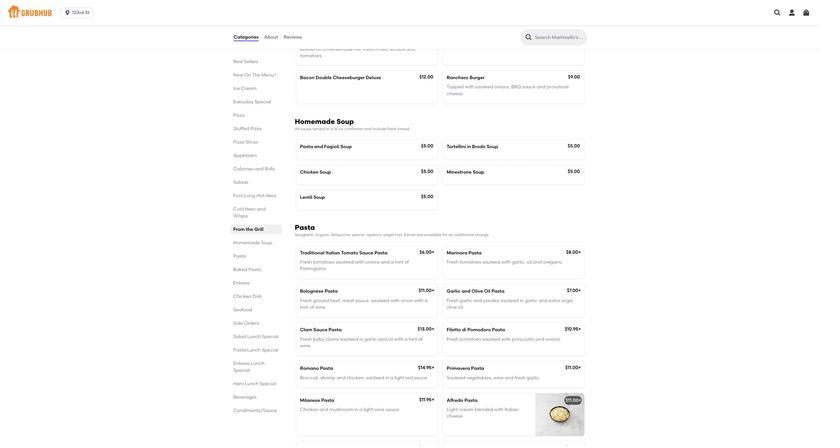Task type: describe. For each thing, give the bounding box(es) containing it.
with inside "light cream blended with italian cheese."
[[495, 408, 504, 413]]

1 vertical spatial pizza
[[251, 126, 262, 132]]

provolone
[[547, 84, 569, 90]]

pasta up beef,
[[325, 289, 338, 295]]

clams
[[326, 337, 339, 343]]

slices
[[246, 140, 258, 145]]

bolognese pasta
[[300, 289, 338, 295]]

with inside "fresh baby clams sauteed in garlic and oil with a hint of wine."
[[394, 337, 404, 343]]

ice cream
[[233, 86, 257, 91]]

rigatoni,
[[367, 233, 382, 238]]

tomatoes for italian
[[313, 260, 335, 265]]

shrimp
[[321, 376, 336, 381]]

container
[[345, 127, 363, 131]]

$11.00 for fresh ground beef, meat sauce, sauteed with onion with a hint of wine.
[[419, 288, 432, 294]]

american
[[344, 40, 366, 45]]

fagioli
[[324, 144, 340, 150]]

a inside "fresh baby clams sauteed in garlic and oil with a hint of wine."
[[405, 337, 408, 343]]

$6.00 +
[[420, 250, 435, 255]]

pizza slices
[[233, 140, 258, 145]]

$5.00 for tortellini in brodo soup
[[568, 144, 580, 149]]

$11.95
[[420, 398, 432, 403]]

and inside "topped with sauteed onions, bbq sauce and provolone cheese."
[[537, 84, 546, 90]]

parsley
[[484, 298, 500, 304]]

cold
[[233, 207, 244, 212]]

baked
[[233, 267, 247, 273]]

additional
[[455, 233, 474, 238]]

pasta up cream
[[465, 398, 478, 404]]

pasta up onions
[[375, 251, 388, 256]]

baby
[[313, 337, 325, 343]]

di
[[462, 328, 467, 333]]

broccoli,
[[300, 376, 319, 381]]

reviews
[[284, 34, 302, 40]]

condiments/sauce
[[233, 409, 277, 414]]

chicken soup
[[300, 170, 331, 175]]

fries,
[[378, 46, 389, 52]]

123rd
[[72, 10, 84, 15]]

hot
[[257, 193, 265, 199]]

served inside homemade soup all soups served in a 16 oz. container and include fresh bread.
[[313, 127, 325, 131]]

$14.95 +
[[418, 366, 435, 371]]

oz.
[[339, 127, 344, 131]]

a inside fresh ground beef, meat sauce, sauteed with onion with a hint of wine.
[[425, 298, 428, 304]]

1 vertical spatial sauce
[[314, 328, 328, 333]]

0 horizontal spatial deluxe
[[349, 30, 364, 36]]

seafood
[[233, 308, 252, 313]]

0 vertical spatial oil
[[527, 260, 532, 265]]

pasta up shrimp
[[320, 366, 333, 372]]

bolognese
[[300, 289, 324, 295]]

from the grill
[[233, 227, 264, 233]]

0 horizontal spatial sauce.
[[386, 408, 400, 413]]

bread.
[[398, 127, 411, 131]]

clam sauce pasta
[[300, 328, 342, 333]]

topped for topped with mozzarella cheese and pizza sauce.
[[447, 40, 464, 45]]

categories
[[234, 34, 259, 40]]

$11.00 for sauteed vegetables, wine and fresh garlic.
[[566, 366, 579, 371]]

and inside homemade soup all soups served in a 16 oz. container and include fresh bread.
[[364, 127, 372, 131]]

sauteed right chicken,
[[366, 376, 385, 381]]

milanese pasta
[[300, 398, 335, 404]]

available
[[424, 233, 442, 238]]

$5.00 for pasta and fagioli soup
[[421, 144, 434, 149]]

sauce,
[[356, 298, 370, 304]]

bacon,
[[408, 40, 424, 45]]

topped with sauteed onions, bbq sauce and provolone cheese.
[[447, 84, 569, 97]]

topped
[[316, 40, 333, 45]]

burger topped with american cheese and crispy bacon, served on a homemade roll, french fries, lettuce and tomatoes.
[[300, 40, 424, 59]]

pasta lunch special
[[233, 348, 278, 354]]

pasta up fresh tomatoes sauteed with prosciutto and onions.
[[492, 328, 505, 333]]

soup for lentil soup
[[314, 195, 325, 200]]

2 horizontal spatial sauce.
[[540, 40, 555, 45]]

pasta down salad
[[233, 348, 246, 354]]

angel
[[383, 233, 394, 238]]

fettuccine,
[[331, 233, 352, 238]]

$10.95
[[565, 327, 579, 333]]

+ for fresh garlic and parsley sauteed in garlic and extra virgin olive oil.
[[579, 288, 582, 294]]

olive
[[472, 289, 483, 295]]

bacon for bacon cheeseburger deluxe
[[300, 30, 315, 36]]

soup for minestrone soup
[[473, 170, 485, 175]]

$13.00
[[418, 327, 432, 333]]

and inside fresh tomatoes sauteed with onions and a hint of parmigiano.
[[381, 260, 390, 265]]

tomatoes.
[[300, 53, 323, 59]]

$11.00 + for sauteed vegetables, wine and fresh garlic.
[[566, 366, 582, 371]]

for
[[443, 233, 448, 238]]

bacon for bacon double cheeseburger deluxe
[[300, 75, 315, 81]]

marinara
[[447, 251, 468, 256]]

oregano.
[[543, 260, 563, 265]]

pizza for pizza slices
[[233, 140, 245, 145]]

chicken for chicken soup
[[300, 170, 319, 175]]

pasta inside pasta spaghetti, linguini, fettuccine, penne, rigatoni, angel hair. extras are available for an additional charge.
[[295, 224, 315, 232]]

double
[[316, 75, 332, 81]]

pasta up vegetables, in the bottom of the page
[[471, 366, 485, 372]]

wraps
[[233, 214, 248, 219]]

hint for fresh ground beef, meat sauce, sauteed with onion with a hint of wine.
[[300, 305, 309, 311]]

pasta right marinara
[[469, 251, 482, 256]]

on
[[244, 72, 251, 78]]

2 horizontal spatial garlic
[[525, 298, 538, 304]]

ranchero burger
[[447, 75, 485, 81]]

burger inside "burger topped with american cheese and crispy bacon, served on a homemade roll, french fries, lettuce and tomatoes."
[[300, 40, 315, 45]]

pasta up clams
[[329, 328, 342, 333]]

calzones
[[233, 166, 254, 172]]

bacon double cheeseburger deluxe
[[300, 75, 381, 81]]

1 horizontal spatial garlic
[[460, 298, 473, 304]]

cheese inside "burger topped with american cheese and crispy bacon, served on a homemade roll, french fries, lettuce and tomatoes."
[[367, 40, 383, 45]]

onion
[[401, 298, 413, 304]]

$9.00 for topped with sauteed onions, bbq sauce and provolone cheese.
[[568, 74, 580, 80]]

pasta up mushroom
[[321, 398, 335, 404]]

special for hero lunch special
[[260, 382, 276, 387]]

broccoli, shrimp and chicken, sauteed in a light red sauce.
[[300, 376, 429, 381]]

topped for topped with sauteed onions, bbq sauce and provolone cheese.
[[447, 84, 464, 90]]

soup right fagioli on the left top
[[341, 144, 352, 150]]

+ for sauteed vegetables, wine and fresh garlic.
[[579, 366, 582, 371]]

in right mushroom
[[355, 408, 358, 413]]

cheese. inside "light cream blended with italian cheese."
[[447, 414, 464, 420]]

svg image inside 123rd st button
[[64, 10, 71, 16]]

soup for homemade soup
[[261, 240, 273, 246]]

the
[[246, 227, 253, 233]]

filetto di pomodoro pasta
[[447, 328, 505, 333]]

side
[[233, 321, 243, 327]]

traditional
[[300, 251, 325, 256]]

lentil soup
[[300, 195, 325, 200]]

a inside fresh tomatoes sauteed with onions and a hint of parmigiano.
[[391, 260, 394, 265]]

with inside "burger topped with american cheese and crispy bacon, served on a homemade roll, french fries, lettuce and tomatoes."
[[334, 40, 343, 45]]

hint inside fresh tomatoes sauteed with onions and a hint of parmigiano.
[[395, 260, 404, 265]]

+ for broccoli, shrimp and chicken, sauteed in a light red sauce.
[[432, 366, 435, 371]]

an
[[449, 233, 454, 238]]

garlic inside "fresh baby clams sauteed in garlic and oil with a hint of wine."
[[365, 337, 377, 343]]

wine. for ground
[[315, 305, 327, 311]]

pizza
[[528, 40, 539, 45]]

0 vertical spatial cheeseburger
[[316, 30, 348, 36]]

$7.00
[[567, 288, 579, 294]]

alfredo pasta image
[[536, 394, 585, 437]]

soup for chicken soup
[[320, 170, 331, 175]]

sellers
[[244, 59, 258, 65]]

$13.00 +
[[418, 327, 435, 333]]

+ for fresh tomatoes sauteed with onions and a hint of parmigiano.
[[432, 250, 435, 255]]

everyday
[[233, 99, 254, 105]]

italian inside "light cream blended with italian cheese."
[[505, 408, 519, 413]]

pasta and fagioli soup
[[300, 144, 352, 150]]

homemade for homemade soup
[[233, 240, 260, 246]]

topped with mozzarella cheese and pizza sauce.
[[447, 40, 555, 45]]

alfredo
[[447, 398, 464, 404]]

with inside "topped with sauteed onions, bbq sauce and provolone cheese."
[[465, 84, 474, 90]]

sauce
[[523, 84, 536, 90]]

1 vertical spatial burger
[[470, 75, 485, 81]]

in left 'red'
[[386, 376, 390, 381]]

0 vertical spatial sauce
[[360, 251, 374, 256]]

filetto
[[447, 328, 461, 333]]

hint for fresh baby clams sauteed in garlic and oil with a hint of wine.
[[409, 337, 417, 343]]

Search Martiniello's Pizzeria search field
[[535, 34, 585, 41]]

pasta right 'oil'
[[492, 289, 505, 295]]

soup right brodo at the top right
[[487, 144, 499, 150]]

$8.00 +
[[567, 250, 582, 255]]

homemade soup
[[233, 240, 273, 246]]

linguini,
[[316, 233, 330, 238]]

orders
[[244, 321, 259, 327]]

fresh garlic and parsley sauteed in garlic and extra virgin olive oil.
[[447, 298, 574, 311]]

everyday special
[[233, 99, 271, 105]]

tomatoes for pasta
[[460, 260, 481, 265]]

+ for fresh tomatoes sauteed with prosciutto and onions.
[[579, 327, 582, 333]]

cold hero and wraps
[[233, 207, 266, 219]]

in inside "fresh baby clams sauteed in garlic and oil with a hint of wine."
[[360, 337, 364, 343]]

0 vertical spatial italian
[[326, 251, 340, 256]]

sauteed inside fresh ground beef, meat sauce, sauteed with onion with a hint of wine.
[[371, 298, 389, 304]]

of for fresh ground beef, meat sauce, sauteed with onion with a hint of wine.
[[310, 305, 314, 311]]

and inside "fresh baby clams sauteed in garlic and oil with a hint of wine."
[[378, 337, 387, 343]]

special for entrees lunch special
[[233, 368, 250, 374]]

fresh ground beef, meat sauce, sauteed with onion with a hint of wine.
[[300, 298, 428, 311]]

+ for chicken and mushroom in a light wine sauce.
[[432, 398, 435, 403]]

2 vertical spatial $11.00 +
[[566, 398, 582, 404]]

with inside fresh tomatoes sauteed with onions and a hint of parmigiano.
[[355, 260, 364, 265]]

meat
[[343, 298, 354, 304]]

1 svg image from the left
[[774, 9, 782, 17]]

garlic
[[447, 289, 461, 295]]

sauteed inside "topped with sauteed onions, bbq sauce and provolone cheese."
[[475, 84, 494, 90]]

served inside "burger topped with american cheese and crispy bacon, served on a homemade roll, french fries, lettuce and tomatoes."
[[300, 46, 315, 52]]

soups
[[301, 127, 312, 131]]



Task type: vqa. For each thing, say whether or not it's contained in the screenshot.
$9.00 for Topped with sauteed onions, BBQ sauce and provolone cheese.
yes



Task type: locate. For each thing, give the bounding box(es) containing it.
entrees lunch special
[[233, 361, 265, 374]]

in
[[326, 127, 330, 131], [467, 144, 471, 150], [520, 298, 524, 304], [360, 337, 364, 343], [386, 376, 390, 381], [355, 408, 358, 413]]

1 entrees from the top
[[233, 281, 250, 286]]

sauteed vegetables, wine and fresh garlic.
[[447, 376, 541, 381]]

1 vertical spatial deluxe
[[366, 75, 381, 81]]

0 horizontal spatial fresh
[[388, 127, 397, 131]]

crispy
[[394, 40, 407, 45]]

fresh up parmigiano.
[[300, 260, 312, 265]]

bbq
[[512, 84, 521, 90]]

1 horizontal spatial oil
[[527, 260, 532, 265]]

lunch down pasta lunch special
[[251, 361, 265, 367]]

$10.95 +
[[565, 327, 582, 333]]

chicken dish
[[233, 294, 262, 300]]

a inside homemade soup all soups served in a 16 oz. container and include fresh bread.
[[331, 127, 333, 131]]

1 cheese from the left
[[367, 40, 383, 45]]

include
[[373, 127, 387, 131]]

special up hero lunch special on the bottom left
[[233, 368, 250, 374]]

1 horizontal spatial italian
[[505, 408, 519, 413]]

cheeseburger up topped
[[316, 30, 348, 36]]

lentil
[[300, 195, 313, 200]]

entrees down baked on the left
[[233, 281, 250, 286]]

chicken for chicken dish
[[233, 294, 252, 300]]

clam
[[300, 328, 312, 333]]

chicken for chicken and mushroom in a light wine sauce.
[[300, 408, 318, 413]]

0 vertical spatial sauce.
[[540, 40, 555, 45]]

sauce.
[[540, 40, 555, 45], [414, 376, 429, 381], [386, 408, 400, 413]]

burger right ranchero
[[470, 75, 485, 81]]

fresh
[[388, 127, 397, 131], [515, 376, 526, 381]]

of down $13.00
[[419, 337, 423, 343]]

in inside fresh garlic and parsley sauteed in garlic and extra virgin olive oil.
[[520, 298, 524, 304]]

red
[[406, 376, 413, 381]]

reviews button
[[284, 26, 302, 49]]

cheese. down light
[[447, 414, 464, 420]]

2 horizontal spatial hero
[[266, 193, 277, 199]]

homemade
[[295, 118, 335, 126], [233, 240, 260, 246]]

soup down the grill
[[261, 240, 273, 246]]

2 vertical spatial chicken
[[300, 408, 318, 413]]

hint inside "fresh baby clams sauteed in garlic and oil with a hint of wine."
[[409, 337, 417, 343]]

served right soups
[[313, 127, 325, 131]]

1 vertical spatial sauce.
[[414, 376, 429, 381]]

entrees for entrees lunch special
[[233, 361, 250, 367]]

sauteed right sauce,
[[371, 298, 389, 304]]

pasta right baked on the left
[[249, 267, 261, 273]]

1 horizontal spatial wine
[[494, 376, 504, 381]]

$5.00
[[421, 144, 434, 149], [568, 144, 580, 149], [421, 169, 434, 175], [568, 169, 580, 175], [421, 194, 434, 200]]

2 entrees from the top
[[233, 361, 250, 367]]

fresh for fresh tomatoes sauteed with garlic, oil and oregano.
[[447, 260, 459, 265]]

0 vertical spatial cheese.
[[447, 91, 464, 97]]

bacon left double
[[300, 75, 315, 81]]

burger up tomatoes.
[[300, 40, 315, 45]]

cheese left search icon
[[501, 40, 517, 45]]

1 vertical spatial light
[[364, 408, 373, 413]]

1 horizontal spatial deluxe
[[366, 75, 381, 81]]

123rd st
[[72, 10, 90, 15]]

0 horizontal spatial garlic
[[365, 337, 377, 343]]

lunch inside entrees lunch special
[[251, 361, 265, 367]]

tomatoes inside fresh tomatoes sauteed with onions and a hint of parmigiano.
[[313, 260, 335, 265]]

2 vertical spatial $11.00
[[566, 398, 579, 404]]

special inside entrees lunch special
[[233, 368, 250, 374]]

1 vertical spatial entrees
[[233, 361, 250, 367]]

1 vertical spatial homemade
[[233, 240, 260, 246]]

chicken up seafood
[[233, 294, 252, 300]]

$5.00 for lentil soup
[[421, 194, 434, 200]]

0 vertical spatial $11.00
[[419, 288, 432, 294]]

2 vertical spatial of
[[419, 337, 423, 343]]

sauteed left the onions,
[[475, 84, 494, 90]]

fresh for fresh tomatoes sauteed with prosciutto and onions.
[[447, 337, 459, 343]]

sauce up onions
[[360, 251, 374, 256]]

stuffed
[[233, 126, 249, 132]]

sauteed inside "fresh baby clams sauteed in garlic and oil with a hint of wine."
[[340, 337, 358, 343]]

1 vertical spatial italian
[[505, 408, 519, 413]]

special down entrees lunch special
[[260, 382, 276, 387]]

1 horizontal spatial of
[[405, 260, 409, 265]]

marinara pasta
[[447, 251, 482, 256]]

1 vertical spatial wine.
[[300, 344, 312, 349]]

1 horizontal spatial light
[[395, 376, 404, 381]]

0 horizontal spatial hero
[[233, 382, 244, 387]]

beverages
[[233, 395, 257, 401]]

+ for fresh baby clams sauteed in garlic and oil with a hint of wine.
[[432, 327, 435, 333]]

cream
[[459, 408, 474, 413]]

fresh tomatoes sauteed with garlic, oil and oregano.
[[447, 260, 563, 265]]

cream
[[241, 86, 257, 91]]

homemade up soups
[[295, 118, 335, 126]]

0 vertical spatial bacon
[[300, 30, 315, 36]]

garlic.
[[527, 376, 541, 381]]

soup
[[337, 118, 354, 126], [341, 144, 352, 150], [487, 144, 499, 150], [320, 170, 331, 175], [473, 170, 485, 175], [314, 195, 325, 200], [261, 240, 273, 246]]

0 vertical spatial topped
[[447, 40, 464, 45]]

1 vertical spatial oil
[[388, 337, 393, 343]]

soup down pasta and fagioli soup at the left top of page
[[320, 170, 331, 175]]

new on the menu !
[[233, 72, 276, 78]]

1 vertical spatial bacon
[[300, 75, 315, 81]]

0 vertical spatial of
[[405, 260, 409, 265]]

pizza left slices
[[233, 140, 245, 145]]

1 $9.00 from the top
[[568, 30, 580, 35]]

tomatoes down "marinara pasta"
[[460, 260, 481, 265]]

pizza for pizza
[[233, 113, 245, 118]]

2 topped from the top
[[447, 84, 464, 90]]

fresh inside "fresh baby clams sauteed in garlic and oil with a hint of wine."
[[300, 337, 312, 343]]

1 vertical spatial cheeseburger
[[333, 75, 365, 81]]

ice
[[233, 86, 240, 91]]

primavera pasta
[[447, 366, 485, 372]]

long
[[244, 193, 256, 199]]

side orders
[[233, 321, 259, 327]]

oil.
[[458, 305, 465, 311]]

wine. inside fresh ground beef, meat sauce, sauteed with onion with a hint of wine.
[[315, 305, 327, 311]]

0 horizontal spatial wine.
[[300, 344, 312, 349]]

special down cream
[[255, 99, 271, 105]]

0 horizontal spatial hint
[[300, 305, 309, 311]]

tomatoes down filetto di pomodoro pasta
[[460, 337, 481, 343]]

chicken up lentil
[[300, 170, 319, 175]]

about
[[264, 34, 278, 40]]

cheeseburger right double
[[333, 75, 365, 81]]

sauteed down traditional italian tomato sauce pasta at bottom left
[[336, 260, 354, 265]]

2 cheese from the left
[[501, 40, 517, 45]]

1 vertical spatial fresh
[[515, 376, 526, 381]]

0 horizontal spatial oil
[[388, 337, 393, 343]]

hint inside fresh ground beef, meat sauce, sauteed with onion with a hint of wine.
[[300, 305, 309, 311]]

lunch for pasta
[[247, 348, 261, 354]]

0 vertical spatial entrees
[[233, 281, 250, 286]]

0 vertical spatial hero
[[266, 193, 277, 199]]

1 vertical spatial $11.00
[[566, 366, 579, 371]]

garlic
[[460, 298, 473, 304], [525, 298, 538, 304], [365, 337, 377, 343]]

!
[[275, 72, 276, 78]]

fresh for fresh garlic and parsley sauteed in garlic and extra virgin olive oil.
[[447, 298, 459, 304]]

hero lunch special
[[233, 382, 276, 387]]

pasta up spaghetti,
[[295, 224, 315, 232]]

topped
[[447, 40, 464, 45], [447, 84, 464, 90]]

0 vertical spatial served
[[300, 46, 315, 52]]

1 horizontal spatial cheese
[[501, 40, 517, 45]]

0 horizontal spatial homemade
[[233, 240, 260, 246]]

0 horizontal spatial italian
[[326, 251, 340, 256]]

homemade down from the grill
[[233, 240, 260, 246]]

foot
[[233, 193, 243, 199]]

a inside "burger topped with american cheese and crispy bacon, served on a homemade roll, french fries, lettuce and tomatoes."
[[323, 46, 326, 52]]

categories button
[[233, 26, 259, 49]]

+ for fresh ground beef, meat sauce, sauteed with onion with a hint of wine.
[[432, 288, 435, 294]]

svg image
[[774, 9, 782, 17], [803, 9, 811, 17]]

$9.00
[[568, 30, 580, 35], [568, 74, 580, 80]]

pasta up baked on the left
[[233, 254, 246, 259]]

2 vertical spatial pizza
[[233, 140, 245, 145]]

a
[[323, 46, 326, 52], [331, 127, 333, 131], [391, 260, 394, 265], [425, 298, 428, 304], [405, 337, 408, 343], [391, 376, 394, 381], [360, 408, 363, 413]]

tomatoes
[[313, 260, 335, 265], [460, 260, 481, 265], [460, 337, 481, 343]]

0 vertical spatial deluxe
[[349, 30, 364, 36]]

of inside "fresh baby clams sauteed in garlic and oil with a hint of wine."
[[419, 337, 423, 343]]

0 vertical spatial light
[[395, 376, 404, 381]]

hint
[[395, 260, 404, 265], [300, 305, 309, 311], [409, 337, 417, 343]]

2 vertical spatial hint
[[409, 337, 417, 343]]

served up tomatoes.
[[300, 46, 315, 52]]

in right parsley
[[520, 298, 524, 304]]

hero inside cold hero and wraps
[[245, 207, 256, 212]]

sauteed inside fresh garlic and parsley sauteed in garlic and extra virgin olive oil.
[[501, 298, 519, 304]]

calzones and rolls
[[233, 166, 275, 172]]

fresh left bread.
[[388, 127, 397, 131]]

hero right hot
[[266, 193, 277, 199]]

lunch up beverages on the bottom
[[245, 382, 259, 387]]

wine
[[494, 376, 504, 381], [374, 408, 385, 413]]

deluxe up "american" at the left of page
[[349, 30, 364, 36]]

1 bacon from the top
[[300, 30, 315, 36]]

light
[[447, 408, 458, 413]]

roll,
[[354, 46, 362, 52]]

0 vertical spatial wine
[[494, 376, 504, 381]]

soup for homemade soup all soups served in a 16 oz. container and include fresh bread.
[[337, 118, 354, 126]]

0 horizontal spatial of
[[310, 305, 314, 311]]

topped inside "topped with sauteed onions, bbq sauce and provolone cheese."
[[447, 84, 464, 90]]

sauteed right clams
[[340, 337, 358, 343]]

0 vertical spatial chicken
[[300, 170, 319, 175]]

fresh down clam
[[300, 337, 312, 343]]

of inside fresh tomatoes sauteed with onions and a hint of parmigiano.
[[405, 260, 409, 265]]

2 cheese. from the top
[[447, 414, 464, 420]]

in inside homemade soup all soups served in a 16 oz. container and include fresh bread.
[[326, 127, 330, 131]]

hero up beverages on the bottom
[[233, 382, 244, 387]]

tomatoes for di
[[460, 337, 481, 343]]

lunch down salad lunch special
[[247, 348, 261, 354]]

pizza up stuffed
[[233, 113, 245, 118]]

1 cheese. from the top
[[447, 91, 464, 97]]

$9.00 for topped with mozzarella cheese and pizza sauce.
[[568, 30, 580, 35]]

fresh up olive
[[447, 298, 459, 304]]

burger
[[300, 40, 315, 45], [470, 75, 485, 81]]

1 horizontal spatial svg image
[[803, 9, 811, 17]]

chicken down milanese
[[300, 408, 318, 413]]

1 vertical spatial wine
[[374, 408, 385, 413]]

topped down ranchero
[[447, 84, 464, 90]]

onions
[[366, 260, 380, 265]]

special up pasta lunch special
[[262, 335, 279, 340]]

pasta down soups
[[300, 144, 313, 150]]

fresh left garlic.
[[515, 376, 526, 381]]

1 vertical spatial topped
[[447, 84, 464, 90]]

special for salad lunch special
[[262, 335, 279, 340]]

cheese up french
[[367, 40, 383, 45]]

$11.95 +
[[420, 398, 435, 403]]

entrees for entrees
[[233, 281, 250, 286]]

dish
[[253, 294, 262, 300]]

fresh inside fresh ground beef, meat sauce, sauteed with onion with a hint of wine.
[[300, 298, 312, 304]]

fresh inside fresh tomatoes sauteed with onions and a hint of parmigiano.
[[300, 260, 312, 265]]

1 horizontal spatial wine.
[[315, 305, 327, 311]]

of for fresh baby clams sauteed in garlic and oil with a hint of wine.
[[419, 337, 423, 343]]

fresh down filetto
[[447, 337, 459, 343]]

0 vertical spatial $9.00
[[568, 30, 580, 35]]

1 topped from the top
[[447, 40, 464, 45]]

0 horizontal spatial wine
[[374, 408, 385, 413]]

lunch for salad
[[247, 335, 261, 340]]

tomatoes up parmigiano.
[[313, 260, 335, 265]]

with
[[334, 40, 343, 45], [465, 40, 474, 45], [465, 84, 474, 90], [355, 260, 364, 265], [502, 260, 511, 265], [391, 298, 400, 304], [414, 298, 424, 304], [394, 337, 404, 343], [502, 337, 511, 343], [495, 408, 504, 413]]

1 horizontal spatial hint
[[395, 260, 404, 265]]

1 vertical spatial hero
[[245, 207, 256, 212]]

0 vertical spatial pizza
[[233, 113, 245, 118]]

garlic and olive oil pasta
[[447, 289, 505, 295]]

0 horizontal spatial cheese
[[367, 40, 383, 45]]

virgin
[[561, 298, 574, 304]]

primavera
[[447, 366, 470, 372]]

1 vertical spatial of
[[310, 305, 314, 311]]

1 vertical spatial hint
[[300, 305, 309, 311]]

wine. for baby
[[300, 344, 312, 349]]

homemade inside homemade soup all soups served in a 16 oz. container and include fresh bread.
[[295, 118, 335, 126]]

1 vertical spatial $11.00 +
[[566, 366, 582, 371]]

1 horizontal spatial sauce
[[360, 251, 374, 256]]

homemade for homemade soup all soups served in a 16 oz. container and include fresh bread.
[[295, 118, 335, 126]]

onions,
[[495, 84, 511, 90]]

0 horizontal spatial light
[[364, 408, 373, 413]]

italian left tomato
[[326, 251, 340, 256]]

lunch for hero
[[245, 382, 259, 387]]

grill
[[254, 227, 264, 233]]

1 horizontal spatial fresh
[[515, 376, 526, 381]]

soup right lentil
[[314, 195, 325, 200]]

0 vertical spatial wine.
[[315, 305, 327, 311]]

cheese. inside "topped with sauteed onions, bbq sauce and provolone cheese."
[[447, 91, 464, 97]]

olive
[[447, 305, 457, 311]]

fresh for fresh tomatoes sauteed with onions and a hint of parmigiano.
[[300, 260, 312, 265]]

deluxe
[[349, 30, 364, 36], [366, 75, 381, 81]]

milanese
[[300, 398, 320, 404]]

romano pasta
[[300, 366, 333, 372]]

bacon up tomatoes.
[[300, 30, 315, 36]]

lunch for entrees
[[251, 361, 265, 367]]

2 $9.00 from the top
[[568, 74, 580, 80]]

pomodoro
[[468, 328, 491, 333]]

0 vertical spatial hint
[[395, 260, 404, 265]]

$12.00
[[420, 74, 434, 80]]

1 vertical spatial chicken
[[233, 294, 252, 300]]

salad
[[233, 335, 246, 340]]

fresh inside fresh garlic and parsley sauteed in garlic and extra virgin olive oil.
[[447, 298, 459, 304]]

in left '16' at the top left
[[326, 127, 330, 131]]

fresh down marinara
[[447, 260, 459, 265]]

fresh for fresh baby clams sauteed in garlic and oil with a hint of wine.
[[300, 337, 312, 343]]

1 horizontal spatial svg image
[[789, 9, 796, 17]]

sauteed inside fresh tomatoes sauteed with onions and a hint of parmigiano.
[[336, 260, 354, 265]]

cheese
[[367, 40, 383, 45], [501, 40, 517, 45]]

bacon cheeseburger deluxe
[[300, 30, 364, 36]]

fresh for fresh ground beef, meat sauce, sauteed with onion with a hint of wine.
[[300, 298, 312, 304]]

of down ground
[[310, 305, 314, 311]]

wine. down ground
[[315, 305, 327, 311]]

0 vertical spatial $11.00 +
[[419, 288, 435, 294]]

of down extras
[[405, 260, 409, 265]]

and inside cold hero and wraps
[[257, 207, 266, 212]]

wine. inside "fresh baby clams sauteed in garlic and oil with a hint of wine."
[[300, 344, 312, 349]]

0 horizontal spatial svg image
[[64, 10, 71, 16]]

1 vertical spatial cheese.
[[447, 414, 464, 420]]

entrees down pasta lunch special
[[233, 361, 250, 367]]

0 vertical spatial burger
[[300, 40, 315, 45]]

special down salad lunch special
[[262, 348, 278, 354]]

2 horizontal spatial hint
[[409, 337, 417, 343]]

in left brodo at the top right
[[467, 144, 471, 150]]

chicken and mushroom in a light wine sauce.
[[300, 408, 400, 413]]

fresh inside homemade soup all soups served in a 16 oz. container and include fresh bread.
[[388, 127, 397, 131]]

best
[[233, 59, 243, 65]]

oil
[[484, 289, 491, 295]]

1 horizontal spatial hero
[[245, 207, 256, 212]]

new
[[233, 72, 243, 78]]

alfredo pasta
[[447, 398, 478, 404]]

wine. down clam
[[300, 344, 312, 349]]

2 svg image from the left
[[803, 9, 811, 17]]

pizza up slices
[[251, 126, 262, 132]]

0 vertical spatial homemade
[[295, 118, 335, 126]]

spaghetti,
[[295, 233, 315, 238]]

$6.00
[[420, 250, 432, 255]]

0 horizontal spatial burger
[[300, 40, 315, 45]]

in right clams
[[360, 337, 364, 343]]

chicken,
[[347, 376, 365, 381]]

2 bacon from the top
[[300, 75, 315, 81]]

+ for fresh tomatoes sauteed with garlic, oil and oregano.
[[579, 250, 582, 255]]

0 horizontal spatial sauce
[[314, 328, 328, 333]]

$5.00 for chicken soup
[[421, 169, 434, 175]]

soup inside homemade soup all soups served in a 16 oz. container and include fresh bread.
[[337, 118, 354, 126]]

oil
[[527, 260, 532, 265], [388, 337, 393, 343]]

fresh down bolognese
[[300, 298, 312, 304]]

$11.00 + for fresh ground beef, meat sauce, sauteed with onion with a hint of wine.
[[419, 288, 435, 294]]

light right mushroom
[[364, 408, 373, 413]]

soup right minestrone
[[473, 170, 485, 175]]

sauteed left "garlic," on the right bottom of page
[[483, 260, 501, 265]]

special for pasta lunch special
[[262, 348, 278, 354]]

oil inside "fresh baby clams sauteed in garlic and oil with a hint of wine."
[[388, 337, 393, 343]]

16
[[334, 127, 338, 131]]

sauteed down pomodoro
[[483, 337, 501, 343]]

1 vertical spatial served
[[313, 127, 325, 131]]

lunch up pasta lunch special
[[247, 335, 261, 340]]

hero right the cold
[[245, 207, 256, 212]]

tortellini in brodo soup
[[447, 144, 499, 150]]

italian right blended
[[505, 408, 519, 413]]

1 horizontal spatial burger
[[470, 75, 485, 81]]

entrees inside entrees lunch special
[[233, 361, 250, 367]]

soup up oz.
[[337, 118, 354, 126]]

2 vertical spatial hero
[[233, 382, 244, 387]]

of inside fresh ground beef, meat sauce, sauteed with onion with a hint of wine.
[[310, 305, 314, 311]]

from
[[233, 227, 245, 233]]

0 vertical spatial fresh
[[388, 127, 397, 131]]

cheese. down ranchero
[[447, 91, 464, 97]]

sauteed right parsley
[[501, 298, 519, 304]]

1 horizontal spatial sauce.
[[414, 376, 429, 381]]

svg image
[[789, 9, 796, 17], [64, 10, 71, 16]]

2 vertical spatial sauce.
[[386, 408, 400, 413]]

deluxe down french
[[366, 75, 381, 81]]

1 vertical spatial $9.00
[[568, 74, 580, 80]]

sauce up baby
[[314, 328, 328, 333]]

topped left mozzarella
[[447, 40, 464, 45]]

search icon image
[[525, 33, 533, 41]]

light left 'red'
[[395, 376, 404, 381]]

2 horizontal spatial of
[[419, 337, 423, 343]]

1 horizontal spatial homemade
[[295, 118, 335, 126]]

main navigation navigation
[[0, 0, 821, 26]]

appetizers
[[233, 153, 257, 159]]

$5.00 for minestrone soup
[[568, 169, 580, 175]]

0 horizontal spatial svg image
[[774, 9, 782, 17]]



